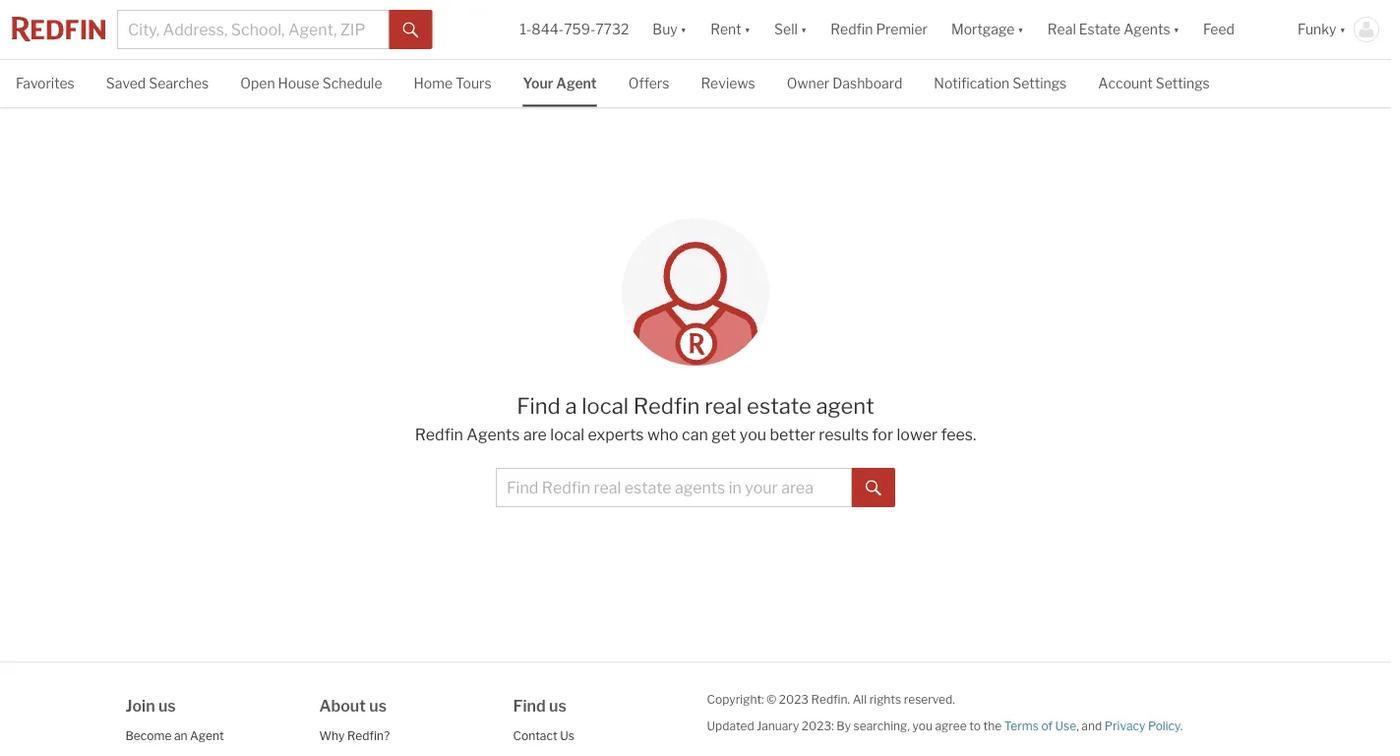 Task type: describe. For each thing, give the bounding box(es) containing it.
agents inside dropdown button
[[1124, 21, 1171, 38]]

1 vertical spatial you
[[913, 719, 933, 733]]

sell ▾
[[775, 21, 807, 38]]

copyright:
[[707, 693, 764, 707]]

0 vertical spatial local
[[582, 393, 629, 419]]

notification settings
[[934, 75, 1067, 92]]

notification settings link
[[934, 60, 1067, 105]]

agree
[[935, 719, 967, 733]]

real estate agents ▾ button
[[1036, 0, 1192, 59]]

your agent link
[[523, 60, 597, 105]]

join
[[125, 696, 155, 716]]

use
[[1055, 719, 1077, 733]]

▾ for sell ▾
[[801, 21, 807, 38]]

to
[[970, 719, 981, 733]]

saved searches link
[[106, 60, 209, 105]]

get
[[712, 425, 736, 444]]

for
[[872, 425, 894, 444]]

▾ for mortgage ▾
[[1018, 21, 1024, 38]]

us for find us
[[549, 696, 567, 716]]

844-
[[532, 21, 564, 38]]

agent
[[816, 393, 875, 419]]

become an agent button
[[125, 729, 224, 743]]

an
[[174, 729, 187, 743]]

tours
[[456, 75, 492, 92]]

your
[[523, 75, 553, 92]]

sell
[[775, 21, 798, 38]]

better
[[770, 425, 816, 444]]

mortgage
[[952, 21, 1015, 38]]

the
[[984, 719, 1002, 733]]

Find Redfin real estate agents in your area search field
[[496, 468, 852, 508]]

mortgage ▾
[[952, 21, 1024, 38]]

.
[[1180, 719, 1183, 733]]

offers
[[629, 75, 670, 92]]

redfin?
[[347, 729, 390, 743]]

real
[[1048, 21, 1076, 38]]

settings for notification settings
[[1013, 75, 1067, 92]]

why redfin? button
[[319, 729, 390, 743]]

▾ for rent ▾
[[745, 21, 751, 38]]

1-844-759-7732 link
[[520, 21, 629, 38]]

rent ▾
[[711, 21, 751, 38]]

1-
[[520, 21, 532, 38]]

why
[[319, 729, 345, 743]]

find a local redfin real estate agent redfin agents are local experts who can get you better results for lower fees.
[[415, 393, 977, 444]]

searching,
[[854, 719, 910, 733]]

rent
[[711, 21, 742, 38]]

5 ▾ from the left
[[1174, 21, 1180, 38]]

7732
[[596, 21, 629, 38]]

©
[[767, 693, 777, 707]]

redfin premier button
[[819, 0, 940, 59]]

schedule
[[322, 75, 382, 92]]

become
[[125, 729, 172, 743]]

redfin.
[[811, 693, 850, 707]]

copyright: © 2023 redfin. all rights reserved.
[[707, 693, 955, 707]]

results
[[819, 425, 869, 444]]

reserved.
[[904, 693, 955, 707]]

real estate agents ▾
[[1048, 21, 1180, 38]]

fees.
[[941, 425, 977, 444]]

contact us
[[513, 729, 574, 743]]

us for about us
[[369, 696, 387, 716]]

sell ▾ button
[[763, 0, 819, 59]]

0 vertical spatial agent
[[556, 75, 597, 92]]

open house schedule link
[[240, 60, 382, 105]]

lower
[[897, 425, 938, 444]]

estate
[[747, 393, 812, 419]]

of
[[1042, 719, 1053, 733]]

by
[[837, 719, 851, 733]]

0 horizontal spatial agent
[[190, 729, 224, 743]]

about us
[[319, 696, 387, 716]]

account settings link
[[1098, 60, 1210, 105]]

offers link
[[629, 60, 670, 105]]

1 vertical spatial redfin
[[633, 393, 700, 419]]

us for join us
[[158, 696, 176, 716]]

1 vertical spatial local
[[550, 425, 585, 444]]

all
[[853, 693, 867, 707]]

find for us
[[513, 696, 546, 716]]

1-844-759-7732
[[520, 21, 629, 38]]

agents inside the "find a local redfin real estate agent redfin agents are local experts who can get you better results for lower fees."
[[467, 425, 520, 444]]

,
[[1077, 719, 1079, 733]]

updated january 2023: by searching, you agree to the terms of use , and privacy policy .
[[707, 719, 1183, 733]]

a
[[565, 393, 577, 419]]

premier
[[876, 21, 928, 38]]

City, Address, School, Agent, ZIP search field
[[117, 10, 389, 49]]

contact
[[513, 729, 558, 743]]

redfin premier
[[831, 21, 928, 38]]

searches
[[149, 75, 209, 92]]

mortgage ▾ button
[[940, 0, 1036, 59]]



Task type: vqa. For each thing, say whether or not it's contained in the screenshot.
Reviews link
yes



Task type: locate. For each thing, give the bounding box(es) containing it.
favorites link
[[16, 60, 75, 105]]

updated
[[707, 719, 754, 733]]

4 ▾ from the left
[[1018, 21, 1024, 38]]

find
[[517, 393, 561, 419], [513, 696, 546, 716]]

0 horizontal spatial agents
[[467, 425, 520, 444]]

why redfin?
[[319, 729, 390, 743]]

1 ▾ from the left
[[681, 21, 687, 38]]

0 vertical spatial agents
[[1124, 21, 1171, 38]]

▾ for funky ▾
[[1340, 21, 1346, 38]]

estate
[[1079, 21, 1121, 38]]

1 horizontal spatial you
[[913, 719, 933, 733]]

feed
[[1204, 21, 1235, 38]]

settings down real on the top of page
[[1013, 75, 1067, 92]]

home
[[414, 75, 453, 92]]

2 us from the left
[[369, 696, 387, 716]]

3 us from the left
[[549, 696, 567, 716]]

real estate agents ▾ link
[[1048, 0, 1180, 59]]

real
[[705, 393, 742, 419]]

who
[[647, 425, 679, 444]]

account
[[1098, 75, 1153, 92]]

rights
[[870, 693, 902, 707]]

0 horizontal spatial you
[[740, 425, 767, 444]]

us up redfin?
[[369, 696, 387, 716]]

agents left are
[[467, 425, 520, 444]]

you right get
[[740, 425, 767, 444]]

0 vertical spatial find
[[517, 393, 561, 419]]

local up experts
[[582, 393, 629, 419]]

you inside the "find a local redfin real estate agent redfin agents are local experts who can get you better results for lower fees."
[[740, 425, 767, 444]]

you down reserved.
[[913, 719, 933, 733]]

open house schedule
[[240, 75, 382, 92]]

1 horizontal spatial agents
[[1124, 21, 1171, 38]]

3 ▾ from the left
[[801, 21, 807, 38]]

us right join at the left bottom
[[158, 696, 176, 716]]

agents right estate
[[1124, 21, 1171, 38]]

1 horizontal spatial submit search image
[[866, 481, 882, 496]]

0 vertical spatial submit search image
[[403, 22, 419, 38]]

2023
[[779, 693, 809, 707]]

buy ▾ button
[[641, 0, 699, 59]]

feed button
[[1192, 0, 1286, 59]]

settings right the account
[[1156, 75, 1210, 92]]

and
[[1082, 719, 1102, 733]]

favorites
[[16, 75, 75, 92]]

terms
[[1004, 719, 1039, 733]]

1 horizontal spatial settings
[[1156, 75, 1210, 92]]

▾ right buy
[[681, 21, 687, 38]]

house
[[278, 75, 319, 92]]

2 horizontal spatial us
[[549, 696, 567, 716]]

1 horizontal spatial us
[[369, 696, 387, 716]]

privacy policy link
[[1105, 719, 1180, 733]]

local down a
[[550, 425, 585, 444]]

us up us
[[549, 696, 567, 716]]

2023:
[[802, 719, 834, 733]]

saved searches
[[106, 75, 209, 92]]

1 vertical spatial agents
[[467, 425, 520, 444]]

join us
[[125, 696, 176, 716]]

you
[[740, 425, 767, 444], [913, 719, 933, 733]]

▾ for buy ▾
[[681, 21, 687, 38]]

agent right your
[[556, 75, 597, 92]]

funky ▾
[[1298, 21, 1346, 38]]

0 vertical spatial you
[[740, 425, 767, 444]]

agents
[[1124, 21, 1171, 38], [467, 425, 520, 444]]

1 vertical spatial find
[[513, 696, 546, 716]]

▾ right rent
[[745, 21, 751, 38]]

home tours
[[414, 75, 492, 92]]

mortgage ▾ button
[[952, 0, 1024, 59]]

rent ▾ button
[[699, 0, 763, 59]]

submit search image up 'home'
[[403, 22, 419, 38]]

agent right an
[[190, 729, 224, 743]]

redfin left premier
[[831, 21, 873, 38]]

about
[[319, 696, 366, 716]]

privacy
[[1105, 719, 1146, 733]]

terms of use link
[[1004, 719, 1077, 733]]

▾ right sell
[[801, 21, 807, 38]]

agent
[[556, 75, 597, 92], [190, 729, 224, 743]]

1 us from the left
[[158, 696, 176, 716]]

find for a
[[517, 393, 561, 419]]

1 horizontal spatial agent
[[556, 75, 597, 92]]

redfin inside button
[[831, 21, 873, 38]]

notification
[[934, 75, 1010, 92]]

become an agent
[[125, 729, 224, 743]]

us
[[560, 729, 574, 743]]

0 horizontal spatial settings
[[1013, 75, 1067, 92]]

buy ▾
[[653, 21, 687, 38]]

reviews link
[[701, 60, 755, 105]]

1 settings from the left
[[1013, 75, 1067, 92]]

redfin up who
[[633, 393, 700, 419]]

find inside the "find a local redfin real estate agent redfin agents are local experts who can get you better results for lower fees."
[[517, 393, 561, 419]]

dashboard
[[833, 75, 903, 92]]

can
[[682, 425, 708, 444]]

submit search image down for
[[866, 481, 882, 496]]

buy
[[653, 21, 678, 38]]

owner
[[787, 75, 830, 92]]

0 horizontal spatial us
[[158, 696, 176, 716]]

▾ right mortgage
[[1018, 21, 1024, 38]]

find up contact
[[513, 696, 546, 716]]

0 horizontal spatial redfin
[[415, 425, 463, 444]]

are
[[523, 425, 547, 444]]

6 ▾ from the left
[[1340, 21, 1346, 38]]

home tours link
[[414, 60, 492, 105]]

january
[[757, 719, 799, 733]]

rent ▾ button
[[711, 0, 751, 59]]

open
[[240, 75, 275, 92]]

sell ▾ button
[[775, 0, 807, 59]]

owner dashboard link
[[787, 60, 903, 105]]

find up are
[[517, 393, 561, 419]]

2 vertical spatial redfin
[[415, 425, 463, 444]]

funky
[[1298, 21, 1337, 38]]

2 settings from the left
[[1156, 75, 1210, 92]]

2 horizontal spatial redfin
[[831, 21, 873, 38]]

1 vertical spatial agent
[[190, 729, 224, 743]]

buy ▾ button
[[653, 0, 687, 59]]

contact us button
[[513, 729, 574, 743]]

0 vertical spatial redfin
[[831, 21, 873, 38]]

find us
[[513, 696, 567, 716]]

▾ left feed
[[1174, 21, 1180, 38]]

0 horizontal spatial submit search image
[[403, 22, 419, 38]]

owner dashboard
[[787, 75, 903, 92]]

redfin
[[831, 21, 873, 38], [633, 393, 700, 419], [415, 425, 463, 444]]

settings for account settings
[[1156, 75, 1210, 92]]

2 ▾ from the left
[[745, 21, 751, 38]]

reviews
[[701, 75, 755, 92]]

account settings
[[1098, 75, 1210, 92]]

your agent
[[523, 75, 597, 92]]

▾ right funky
[[1340, 21, 1346, 38]]

1 horizontal spatial redfin
[[633, 393, 700, 419]]

settings
[[1013, 75, 1067, 92], [1156, 75, 1210, 92]]

submit search image
[[403, 22, 419, 38], [866, 481, 882, 496]]

saved
[[106, 75, 146, 92]]

1 vertical spatial submit search image
[[866, 481, 882, 496]]

redfin left are
[[415, 425, 463, 444]]



